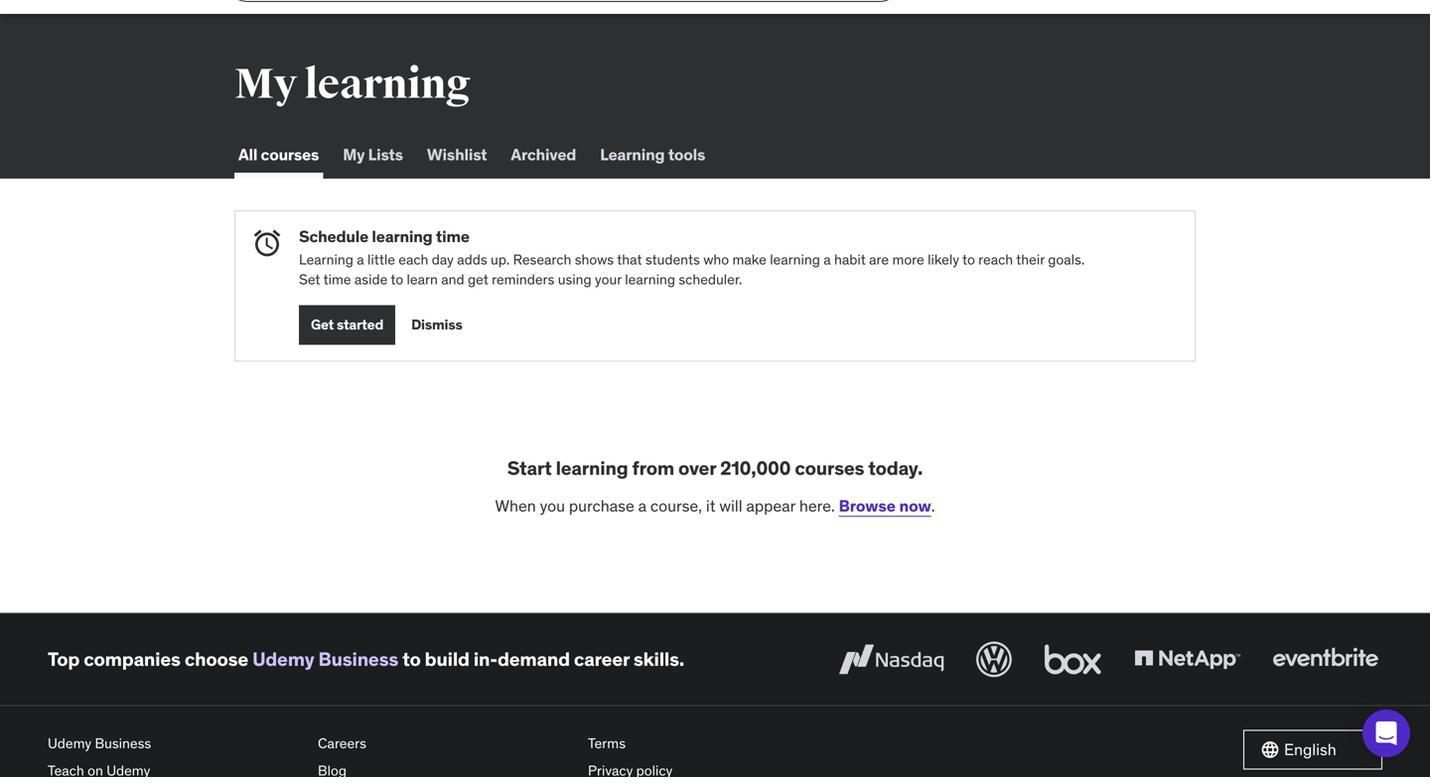 Task type: locate. For each thing, give the bounding box(es) containing it.
shows
[[575, 251, 614, 269]]

udemy business link down choose
[[48, 731, 302, 758]]

courses
[[261, 144, 319, 165], [795, 456, 865, 480]]

to right likely
[[963, 251, 975, 269]]

netapp image
[[1131, 638, 1245, 682]]

1 vertical spatial udemy business link
[[48, 731, 302, 758]]

business
[[318, 648, 398, 672], [95, 735, 151, 753]]

who
[[704, 251, 729, 269]]

english button
[[1244, 731, 1383, 771]]

lists
[[368, 144, 403, 165]]

1 vertical spatial udemy
[[48, 735, 91, 753]]

your
[[595, 271, 622, 288]]

to
[[963, 251, 975, 269], [391, 271, 404, 288], [402, 648, 421, 672]]

my up all courses
[[234, 59, 297, 110]]

0 vertical spatial courses
[[261, 144, 319, 165]]

0 vertical spatial to
[[963, 251, 975, 269]]

terms link
[[588, 731, 842, 758]]

learning
[[600, 144, 665, 165], [299, 251, 354, 269]]

0 vertical spatial udemy
[[252, 648, 314, 672]]

careers
[[318, 735, 367, 753]]

1 horizontal spatial time
[[436, 227, 470, 247]]

students
[[646, 251, 700, 269]]

1 horizontal spatial my
[[343, 144, 365, 165]]

all
[[238, 144, 258, 165]]

.
[[932, 496, 935, 517]]

research
[[513, 251, 572, 269]]

english
[[1285, 740, 1337, 760]]

1 vertical spatial my
[[343, 144, 365, 165]]

that
[[617, 251, 642, 269]]

my for my lists
[[343, 144, 365, 165]]

nasdaq image
[[835, 638, 949, 682]]

1 horizontal spatial business
[[318, 648, 398, 672]]

0 horizontal spatial my
[[234, 59, 297, 110]]

habit
[[835, 251, 866, 269]]

my
[[234, 59, 297, 110], [343, 144, 365, 165]]

to down little
[[391, 271, 404, 288]]

1 horizontal spatial a
[[638, 496, 647, 517]]

business up careers
[[318, 648, 398, 672]]

tools
[[668, 144, 705, 165]]

1 vertical spatial learning
[[299, 251, 354, 269]]

udemy business link
[[252, 648, 398, 672], [48, 731, 302, 758]]

learning up each
[[372, 227, 433, 247]]

1 horizontal spatial learning
[[600, 144, 665, 165]]

1 vertical spatial time
[[323, 271, 351, 288]]

learning up lists
[[304, 59, 471, 110]]

a left course,
[[638, 496, 647, 517]]

learning inside schedule learning time learning a little each day adds up. research shows that students who make learning a habit are more likely to reach their goals. set time aside to learn and get reminders using your learning scheduler.
[[299, 251, 354, 269]]

start
[[507, 456, 552, 480]]

courses right all
[[261, 144, 319, 165]]

courses up here.
[[795, 456, 865, 480]]

top
[[48, 648, 80, 672]]

learning left tools
[[600, 144, 665, 165]]

time
[[436, 227, 470, 247], [323, 271, 351, 288]]

0 horizontal spatial a
[[357, 251, 364, 269]]

learning right make
[[770, 251, 820, 269]]

time right set
[[323, 271, 351, 288]]

udemy right choose
[[252, 648, 314, 672]]

wishlist link
[[423, 131, 491, 179]]

0 vertical spatial udemy business link
[[252, 648, 398, 672]]

little
[[368, 251, 395, 269]]

more
[[893, 251, 925, 269]]

learning
[[304, 59, 471, 110], [372, 227, 433, 247], [770, 251, 820, 269], [625, 271, 676, 288], [556, 456, 628, 480]]

2 vertical spatial to
[[402, 648, 421, 672]]

0 horizontal spatial udemy
[[48, 735, 91, 753]]

it
[[706, 496, 716, 517]]

time up day
[[436, 227, 470, 247]]

reach
[[979, 251, 1013, 269]]

to left build
[[402, 648, 421, 672]]

udemy down top
[[48, 735, 91, 753]]

0 vertical spatial my
[[234, 59, 297, 110]]

all courses link
[[234, 131, 323, 179]]

aside
[[355, 271, 388, 288]]

0 vertical spatial time
[[436, 227, 470, 247]]

learning up purchase
[[556, 456, 628, 480]]

learning down schedule
[[299, 251, 354, 269]]

day
[[432, 251, 454, 269]]

their
[[1017, 251, 1045, 269]]

careers link
[[318, 731, 572, 758]]

get
[[468, 271, 489, 288]]

udemy business link up careers
[[252, 648, 398, 672]]

up.
[[491, 251, 510, 269]]

small image
[[1261, 741, 1281, 761]]

make
[[733, 251, 767, 269]]

a left habit
[[824, 251, 831, 269]]

choose
[[185, 648, 248, 672]]

my left lists
[[343, 144, 365, 165]]

0 horizontal spatial learning
[[299, 251, 354, 269]]

business down companies
[[95, 735, 151, 753]]

in-
[[474, 648, 498, 672]]

companies
[[84, 648, 181, 672]]

a left little
[[357, 251, 364, 269]]

learning for start learning from over 210,000 courses today.
[[556, 456, 628, 480]]

0 horizontal spatial time
[[323, 271, 351, 288]]

1 vertical spatial business
[[95, 735, 151, 753]]

1 horizontal spatial courses
[[795, 456, 865, 480]]

set
[[299, 271, 320, 288]]

a
[[357, 251, 364, 269], [824, 251, 831, 269], [638, 496, 647, 517]]

0 horizontal spatial courses
[[261, 144, 319, 165]]

udemy
[[252, 648, 314, 672], [48, 735, 91, 753]]

using
[[558, 271, 592, 288]]



Task type: vqa. For each thing, say whether or not it's contained in the screenshot.
Manage your Udemy subscriptions
no



Task type: describe. For each thing, give the bounding box(es) containing it.
learning tools link
[[596, 131, 709, 179]]

career
[[574, 648, 630, 672]]

learning down that
[[625, 271, 676, 288]]

here.
[[800, 496, 835, 517]]

get
[[311, 316, 334, 334]]

top companies choose udemy business to build in-demand career skills.
[[48, 648, 685, 672]]

will
[[720, 496, 743, 517]]

schedule learning time learning a little each day adds up. research shows that students who make learning a habit are more likely to reach their goals. set time aside to learn and get reminders using your learning scheduler.
[[299, 227, 1085, 288]]

dismiss button
[[411, 305, 463, 345]]

are
[[869, 251, 889, 269]]

you
[[540, 496, 565, 517]]

udemy business
[[48, 735, 151, 753]]

reminders
[[492, 271, 555, 288]]

from
[[632, 456, 675, 480]]

browse now link
[[839, 496, 932, 517]]

likely
[[928, 251, 960, 269]]

archived link
[[507, 131, 580, 179]]

get started
[[311, 316, 384, 334]]

purchase
[[569, 496, 635, 517]]

0 horizontal spatial business
[[95, 735, 151, 753]]

scheduler.
[[679, 271, 743, 288]]

and
[[441, 271, 465, 288]]

today.
[[869, 456, 923, 480]]

archived
[[511, 144, 576, 165]]

1 vertical spatial to
[[391, 271, 404, 288]]

start learning from over 210,000 courses today.
[[507, 456, 923, 480]]

1 vertical spatial courses
[[795, 456, 865, 480]]

wishlist
[[427, 144, 487, 165]]

210,000
[[720, 456, 791, 480]]

when you purchase a course, it will appear here. browse now .
[[495, 496, 935, 517]]

terms
[[588, 735, 626, 753]]

now
[[900, 496, 932, 517]]

course,
[[651, 496, 702, 517]]

eventbrite image
[[1269, 638, 1383, 682]]

each
[[399, 251, 429, 269]]

my learning
[[234, 59, 471, 110]]

goals.
[[1048, 251, 1085, 269]]

learn
[[407, 271, 438, 288]]

adds
[[457, 251, 487, 269]]

box image
[[1040, 638, 1107, 682]]

over
[[679, 456, 716, 480]]

all courses
[[238, 144, 319, 165]]

appear
[[747, 496, 796, 517]]

my lists link
[[339, 131, 407, 179]]

started
[[337, 316, 384, 334]]

schedule
[[299, 227, 369, 247]]

demand
[[498, 648, 570, 672]]

my lists
[[343, 144, 403, 165]]

build
[[425, 648, 470, 672]]

my for my learning
[[234, 59, 297, 110]]

skills.
[[634, 648, 685, 672]]

1 horizontal spatial udemy
[[252, 648, 314, 672]]

when
[[495, 496, 536, 517]]

0 vertical spatial learning
[[600, 144, 665, 165]]

get started button
[[299, 305, 396, 345]]

2 horizontal spatial a
[[824, 251, 831, 269]]

browse
[[839, 496, 896, 517]]

volkswagen image
[[973, 638, 1016, 682]]

learning tools
[[600, 144, 705, 165]]

dismiss
[[411, 316, 463, 334]]

learning for schedule learning time learning a little each day adds up. research shows that students who make learning a habit are more likely to reach their goals. set time aside to learn and get reminders using your learning scheduler.
[[372, 227, 433, 247]]

learning for my learning
[[304, 59, 471, 110]]

0 vertical spatial business
[[318, 648, 398, 672]]



